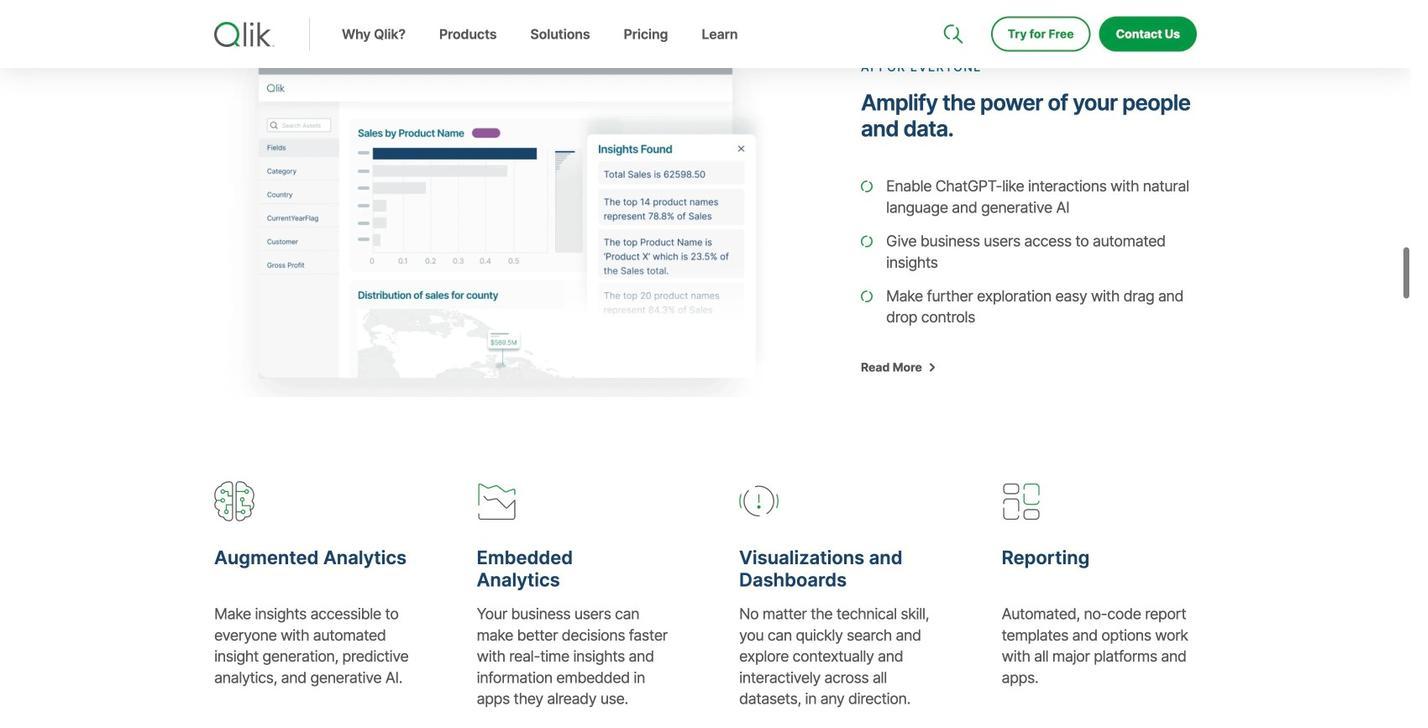 Task type: vqa. For each thing, say whether or not it's contained in the screenshot.
application
no



Task type: locate. For each thing, give the bounding box(es) containing it.
visualizations and dashboards icon image
[[739, 481, 780, 522]]

login image
[[1144, 0, 1157, 13]]

qlik image
[[214, 22, 275, 47]]



Task type: describe. For each thing, give the bounding box(es) containing it.
embedded analytics icon image
[[477, 481, 517, 522]]

support image
[[945, 0, 959, 13]]

accessible ai dashboard - qlik image
[[214, 61, 777, 397]]

augmented analytics icon image
[[214, 481, 255, 522]]

reporting icon image
[[1002, 481, 1042, 522]]



